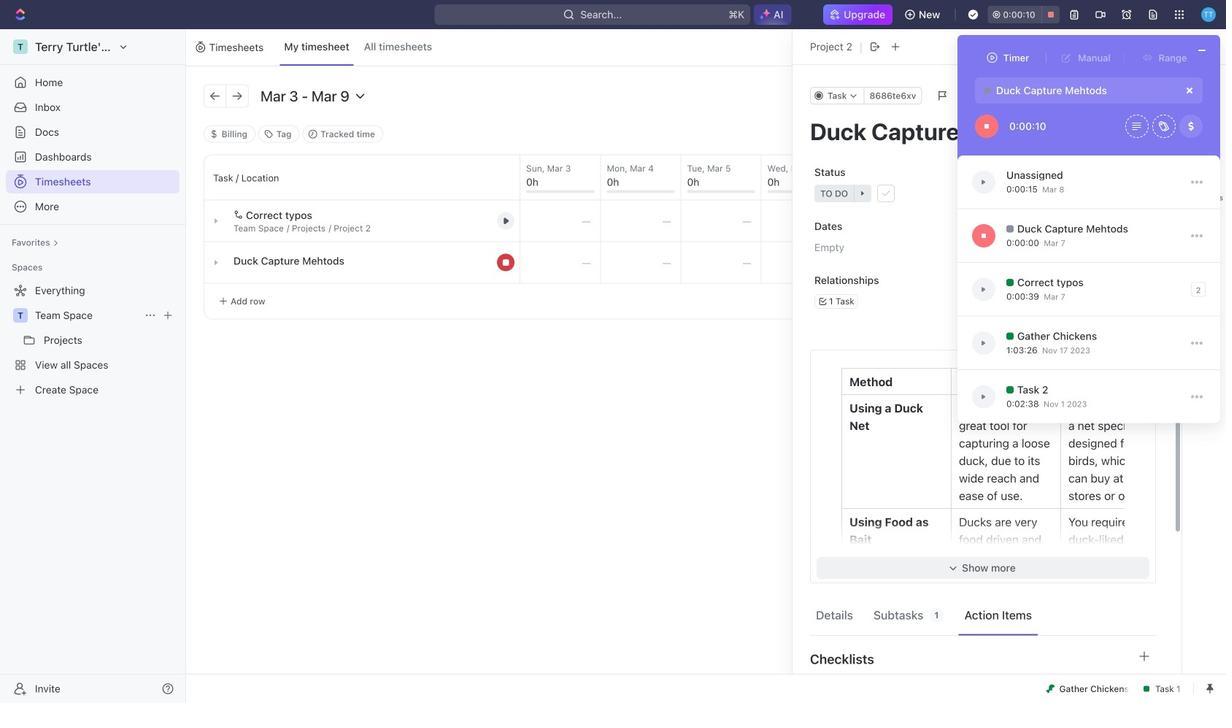 Task type: locate. For each thing, give the bounding box(es) containing it.
task sidebar navigation tab list
[[1185, 74, 1224, 253]]

terry turtle's workspace, , element
[[13, 39, 28, 54]]

— text field
[[521, 200, 601, 241], [842, 200, 922, 241], [1003, 200, 1083, 241], [1083, 200, 1185, 241], [521, 242, 601, 283], [682, 242, 761, 283], [842, 242, 922, 283], [1003, 242, 1083, 283], [1083, 242, 1185, 283]]

— text field
[[601, 200, 681, 241], [682, 200, 761, 241], [762, 200, 841, 241], [922, 200, 1002, 241], [601, 242, 681, 283], [762, 242, 841, 283], [922, 242, 1002, 283]]

tree
[[6, 279, 180, 402]]



Task type: vqa. For each thing, say whether or not it's contained in the screenshot.
drumstick bite icon
yes



Task type: describe. For each thing, give the bounding box(es) containing it.
tree inside sidebar "navigation"
[[6, 279, 180, 402]]

Edit task name text field
[[810, 118, 1156, 145]]

drumstick bite image
[[1047, 684, 1055, 693]]

team space, , element
[[13, 308, 28, 323]]

sidebar navigation
[[0, 29, 189, 703]]



